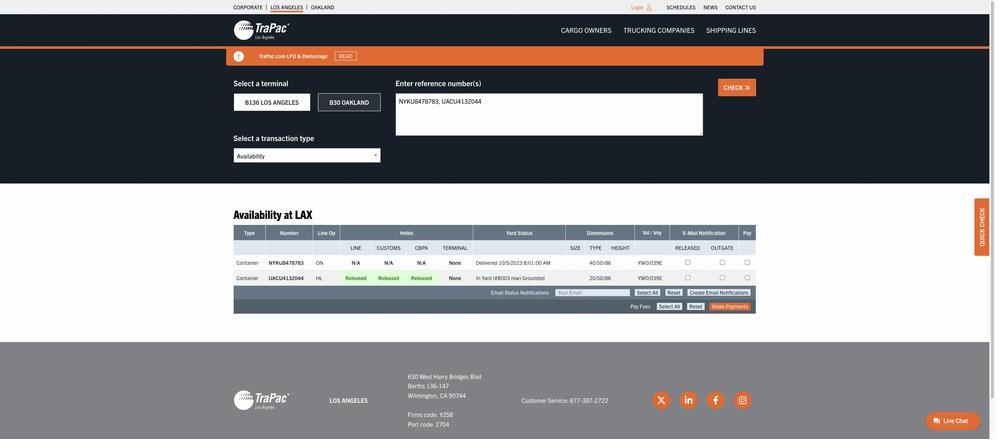 Task type: describe. For each thing, give the bounding box(es) containing it.
630
[[408, 373, 418, 380]]

0 vertical spatial code:
[[424, 411, 438, 418]]

customer service: 877-387-2722
[[522, 397, 608, 404]]

90744
[[449, 392, 466, 399]]

trapac.com
[[259, 52, 286, 59]]

select for select a transaction type
[[233, 133, 254, 143]]

vsl / voy
[[643, 229, 662, 236]]

b30 oakland
[[329, 99, 369, 106]]

corporate
[[233, 4, 263, 10]]

notifications
[[520, 289, 549, 296]]

b136
[[245, 99, 259, 106]]

released right hl
[[345, 275, 366, 282]]

pay for pay
[[743, 230, 751, 236]]

news
[[703, 4, 718, 10]]

Your Email email field
[[555, 289, 630, 297]]

pay fees
[[630, 303, 650, 310]]

bridges
[[449, 373, 469, 380]]

container for nyku8478783
[[236, 260, 258, 266]]

demurrage
[[302, 52, 327, 59]]

menu bar containing schedules
[[663, 2, 760, 12]]

0 vertical spatial los
[[271, 4, 280, 10]]

container for uacu4132044
[[236, 275, 258, 282]]

footer containing 630 west harry bridges blvd
[[0, 342, 989, 439]]

e-mail notification
[[683, 230, 726, 236]]

email status notifications
[[491, 289, 549, 296]]

us
[[749, 4, 756, 10]]

none for delivered 10/5/2023 8:01:00 am
[[449, 260, 461, 266]]

los angeles link
[[271, 2, 303, 12]]

&
[[297, 52, 301, 59]]

news link
[[703, 2, 718, 12]]

(#b003
[[493, 275, 510, 282]]

delivered
[[476, 260, 497, 266]]

1 vertical spatial angeles
[[273, 99, 299, 106]]

line for line
[[350, 245, 361, 251]]

ywo/039e for 40/sd/86
[[638, 260, 662, 266]]

trucking companies link
[[618, 23, 700, 38]]

vsl
[[643, 229, 649, 236]]

berths
[[408, 382, 425, 390]]

voy
[[653, 229, 662, 236]]

a for transaction
[[256, 133, 260, 143]]

los angeles image for footer containing 630 west harry bridges blvd
[[233, 390, 289, 411]]

lines
[[738, 26, 756, 34]]

1 vertical spatial los
[[261, 99, 272, 106]]

grounded
[[522, 275, 545, 282]]

none for in yard (#b003 row) grounded
[[449, 275, 461, 282]]

on
[[316, 260, 323, 266]]

cargo owners link
[[555, 23, 618, 38]]

2704
[[436, 420, 449, 428]]

1 horizontal spatial type
[[590, 245, 602, 251]]

ca
[[440, 392, 447, 399]]

trucking
[[623, 26, 656, 34]]

ywo/039e for 20/sd/86
[[638, 275, 662, 282]]

email
[[491, 289, 503, 296]]

hl
[[316, 275, 322, 282]]

type
[[300, 133, 314, 143]]

port
[[408, 420, 419, 428]]

enter reference number(s)
[[396, 78, 481, 88]]

read link
[[335, 51, 357, 61]]

shipping lines link
[[700, 23, 762, 38]]

menu bar containing cargo owners
[[555, 23, 762, 38]]

136-
[[426, 382, 439, 390]]

select a transaction type
[[233, 133, 314, 143]]

0 vertical spatial angeles
[[281, 4, 303, 10]]

1 vertical spatial code:
[[420, 420, 434, 428]]

los angeles image for 'banner' containing cargo owners
[[233, 20, 289, 41]]

/
[[651, 229, 652, 236]]

quick check link
[[974, 198, 989, 256]]

reference
[[415, 78, 446, 88]]

terminal
[[443, 245, 468, 251]]

cbpa
[[415, 245, 428, 251]]

b30
[[329, 99, 340, 106]]

pay for pay fees
[[630, 303, 638, 310]]

at
[[284, 207, 293, 221]]

shipping lines
[[706, 26, 756, 34]]

size
[[570, 245, 581, 251]]

dimensions
[[587, 230, 614, 236]]

uacu4132044
[[269, 275, 304, 282]]

make
[[712, 303, 725, 310]]

enter
[[396, 78, 413, 88]]

make payments link
[[710, 303, 751, 310]]



Task type: locate. For each thing, give the bounding box(es) containing it.
schedules link
[[667, 2, 696, 12]]

none
[[449, 260, 461, 266], [449, 275, 461, 282]]

customs
[[377, 245, 401, 251]]

0 vertical spatial select
[[233, 78, 254, 88]]

1 vertical spatial select
[[233, 133, 254, 143]]

nyku8478783
[[269, 260, 304, 266]]

0 horizontal spatial yard
[[482, 275, 492, 282]]

1 vertical spatial none
[[449, 275, 461, 282]]

banner
[[0, 14, 995, 66]]

lfd
[[287, 52, 296, 59]]

type
[[244, 230, 255, 236], [590, 245, 602, 251]]

2 n/a from the left
[[384, 260, 393, 266]]

0 vertical spatial los angeles
[[271, 4, 303, 10]]

read
[[339, 53, 352, 59]]

holds
[[400, 230, 413, 236]]

0 vertical spatial yard
[[506, 230, 517, 236]]

1 vertical spatial line
[[350, 245, 361, 251]]

corporate link
[[233, 2, 263, 12]]

None checkbox
[[685, 260, 690, 265], [745, 276, 750, 280], [685, 260, 690, 265], [745, 276, 750, 280]]

status for email
[[505, 289, 519, 296]]

status up 8:01:00 at right bottom
[[518, 230, 533, 236]]

a left 'transaction'
[[256, 133, 260, 143]]

cargo owners
[[561, 26, 612, 34]]

1 container from the top
[[236, 260, 258, 266]]

oakland link
[[311, 2, 334, 12]]

firms code:  y258 port code:  2704
[[408, 411, 453, 428]]

Enter reference number(s) text field
[[396, 93, 703, 136]]

select up b136
[[233, 78, 254, 88]]

select for select a terminal
[[233, 78, 254, 88]]

menu bar
[[663, 2, 760, 12], [555, 23, 762, 38]]

row)
[[511, 275, 521, 282]]

0 horizontal spatial n/a
[[352, 260, 360, 266]]

n/a down customs
[[384, 260, 393, 266]]

1 horizontal spatial pay
[[743, 230, 751, 236]]

companies
[[658, 26, 694, 34]]

transaction
[[261, 133, 298, 143]]

387-
[[582, 397, 594, 404]]

1 horizontal spatial n/a
[[384, 260, 393, 266]]

login link
[[631, 4, 643, 10]]

angeles inside footer
[[342, 397, 368, 404]]

mail
[[688, 230, 697, 236]]

0 vertical spatial ywo/039e
[[638, 260, 662, 266]]

2 horizontal spatial n/a
[[417, 260, 426, 266]]

0 vertical spatial a
[[256, 78, 260, 88]]

height
[[611, 245, 630, 251]]

0 vertical spatial pay
[[743, 230, 751, 236]]

2 a from the top
[[256, 133, 260, 143]]

line left op
[[318, 230, 328, 236]]

in yard (#b003 row) grounded
[[476, 275, 545, 282]]

contact
[[725, 4, 748, 10]]

0 vertical spatial type
[[244, 230, 255, 236]]

yard
[[506, 230, 517, 236], [482, 275, 492, 282]]

los angeles image inside 'banner'
[[233, 20, 289, 41]]

1 vertical spatial a
[[256, 133, 260, 143]]

none down the terminal
[[449, 260, 461, 266]]

none left in
[[449, 275, 461, 282]]

1 horizontal spatial check
[[978, 208, 986, 227]]

1 select from the top
[[233, 78, 254, 88]]

status
[[518, 230, 533, 236], [505, 289, 519, 296]]

make payments
[[712, 303, 748, 310]]

1 vertical spatial check
[[978, 208, 986, 227]]

1 vertical spatial container
[[236, 275, 258, 282]]

pay
[[743, 230, 751, 236], [630, 303, 638, 310]]

0 horizontal spatial oakland
[[311, 4, 334, 10]]

1 horizontal spatial los angeles
[[330, 397, 368, 404]]

n/a down cbpa
[[417, 260, 426, 266]]

select
[[233, 78, 254, 88], [233, 133, 254, 143]]

1 horizontal spatial yard
[[506, 230, 517, 236]]

quick
[[978, 229, 986, 246]]

banner containing cargo owners
[[0, 14, 995, 66]]

0 vertical spatial los angeles image
[[233, 20, 289, 41]]

terminal
[[261, 78, 288, 88]]

code: right the "port"
[[420, 420, 434, 428]]

0 horizontal spatial los angeles
[[271, 4, 303, 10]]

schedules
[[667, 4, 696, 10]]

3 n/a from the left
[[417, 260, 426, 266]]

b136 los angeles
[[245, 99, 299, 106]]

angeles
[[281, 4, 303, 10], [273, 99, 299, 106], [342, 397, 368, 404]]

147
[[439, 382, 449, 390]]

footer
[[0, 342, 989, 439]]

owners
[[584, 26, 612, 34]]

pay left fees
[[630, 303, 638, 310]]

1 none from the top
[[449, 260, 461, 266]]

0 vertical spatial menu bar
[[663, 2, 760, 12]]

wilmington,
[[408, 392, 439, 399]]

0 horizontal spatial check
[[724, 84, 744, 91]]

2 vertical spatial los
[[330, 397, 340, 404]]

8:01:00
[[524, 260, 542, 266]]

menu bar down light image
[[555, 23, 762, 38]]

0 vertical spatial check
[[724, 84, 744, 91]]

None button
[[635, 289, 660, 296], [665, 289, 683, 296], [688, 289, 751, 296], [657, 303, 682, 310], [687, 303, 705, 310], [635, 289, 660, 296], [665, 289, 683, 296], [688, 289, 751, 296], [657, 303, 682, 310], [687, 303, 705, 310]]

notification
[[699, 230, 726, 236]]

ywo/039e up fees
[[638, 275, 662, 282]]

1 los angeles image from the top
[[233, 20, 289, 41]]

e-
[[683, 230, 688, 236]]

trapac.com lfd & demurrage
[[259, 52, 327, 59]]

los
[[271, 4, 280, 10], [261, 99, 272, 106], [330, 397, 340, 404]]

select left 'transaction'
[[233, 133, 254, 143]]

1 ywo/039e from the top
[[638, 260, 662, 266]]

2 ywo/039e from the top
[[638, 275, 662, 282]]

contact us link
[[725, 2, 756, 12]]

light image
[[646, 4, 652, 10]]

released down the e-
[[675, 245, 700, 251]]

1 vertical spatial yard
[[482, 275, 492, 282]]

number
[[280, 230, 299, 236]]

1 vertical spatial oakland
[[342, 99, 369, 106]]

0 vertical spatial status
[[518, 230, 533, 236]]

released down cbpa
[[411, 275, 432, 282]]

pay right notification
[[743, 230, 751, 236]]

am
[[543, 260, 551, 266]]

type down dimensions
[[590, 245, 602, 251]]

menu bar up shipping
[[663, 2, 760, 12]]

blvd
[[470, 373, 481, 380]]

code:
[[424, 411, 438, 418], [420, 420, 434, 428]]

0 vertical spatial none
[[449, 260, 461, 266]]

released down customs
[[378, 275, 399, 282]]

contact us
[[725, 4, 756, 10]]

0 vertical spatial container
[[236, 260, 258, 266]]

2 vertical spatial angeles
[[342, 397, 368, 404]]

yard right in
[[482, 275, 492, 282]]

1 horizontal spatial line
[[350, 245, 361, 251]]

login
[[631, 4, 643, 10]]

1 vertical spatial los angeles
[[330, 397, 368, 404]]

1 a from the top
[[256, 78, 260, 88]]

yard up 10/5/2023
[[506, 230, 517, 236]]

in
[[476, 275, 480, 282]]

line op
[[318, 230, 335, 236]]

2 container from the top
[[236, 275, 258, 282]]

ywo/039e down /
[[638, 260, 662, 266]]

solid image
[[233, 52, 244, 62]]

40/sd/86
[[589, 260, 611, 266]]

line for line op
[[318, 230, 328, 236]]

check button
[[718, 79, 756, 96]]

1 horizontal spatial oakland
[[342, 99, 369, 106]]

None checkbox
[[720, 260, 725, 265], [745, 260, 750, 265], [685, 276, 690, 280], [720, 276, 725, 280], [720, 260, 725, 265], [745, 260, 750, 265], [685, 276, 690, 280], [720, 276, 725, 280]]

service:
[[548, 397, 569, 404]]

0 vertical spatial line
[[318, 230, 328, 236]]

1 vertical spatial pay
[[630, 303, 638, 310]]

west
[[420, 373, 432, 380]]

1 n/a from the left
[[352, 260, 360, 266]]

type down availability
[[244, 230, 255, 236]]

status for yard
[[518, 230, 533, 236]]

los angeles inside footer
[[330, 397, 368, 404]]

lax
[[295, 207, 312, 221]]

check inside button
[[724, 84, 744, 91]]

line left customs
[[350, 245, 361, 251]]

1 vertical spatial ywo/039e
[[638, 275, 662, 282]]

code: up 2704
[[424, 411, 438, 418]]

select a terminal
[[233, 78, 288, 88]]

877-
[[570, 397, 582, 404]]

0 horizontal spatial type
[[244, 230, 255, 236]]

0 vertical spatial oakland
[[311, 4, 334, 10]]

10/5/2023
[[499, 260, 523, 266]]

oakland right 'los angeles' link
[[311, 4, 334, 10]]

availability at lax
[[233, 207, 312, 221]]

op
[[329, 230, 335, 236]]

0 horizontal spatial pay
[[630, 303, 638, 310]]

2 select from the top
[[233, 133, 254, 143]]

firms
[[408, 411, 422, 418]]

2 none from the top
[[449, 275, 461, 282]]

status down in yard (#b003 row) grounded
[[505, 289, 519, 296]]

1 vertical spatial menu bar
[[555, 23, 762, 38]]

oakland right b30
[[342, 99, 369, 106]]

a left terminal
[[256, 78, 260, 88]]

outgate
[[711, 245, 733, 251]]

1 vertical spatial los angeles image
[[233, 390, 289, 411]]

availability
[[233, 207, 282, 221]]

a for terminal
[[256, 78, 260, 88]]

1 vertical spatial type
[[590, 245, 602, 251]]

quick check
[[978, 208, 986, 246]]

20/sd/86
[[589, 275, 611, 282]]

n/a right on
[[352, 260, 360, 266]]

0 horizontal spatial line
[[318, 230, 328, 236]]

1 vertical spatial status
[[505, 289, 519, 296]]

2 los angeles image from the top
[[233, 390, 289, 411]]

los angeles image inside footer
[[233, 390, 289, 411]]

los angeles image
[[233, 20, 289, 41], [233, 390, 289, 411]]

yard status
[[506, 230, 533, 236]]

solid image
[[744, 85, 750, 91]]

y258
[[439, 411, 453, 418]]



Task type: vqa. For each thing, say whether or not it's contained in the screenshot.
transaction's a
yes



